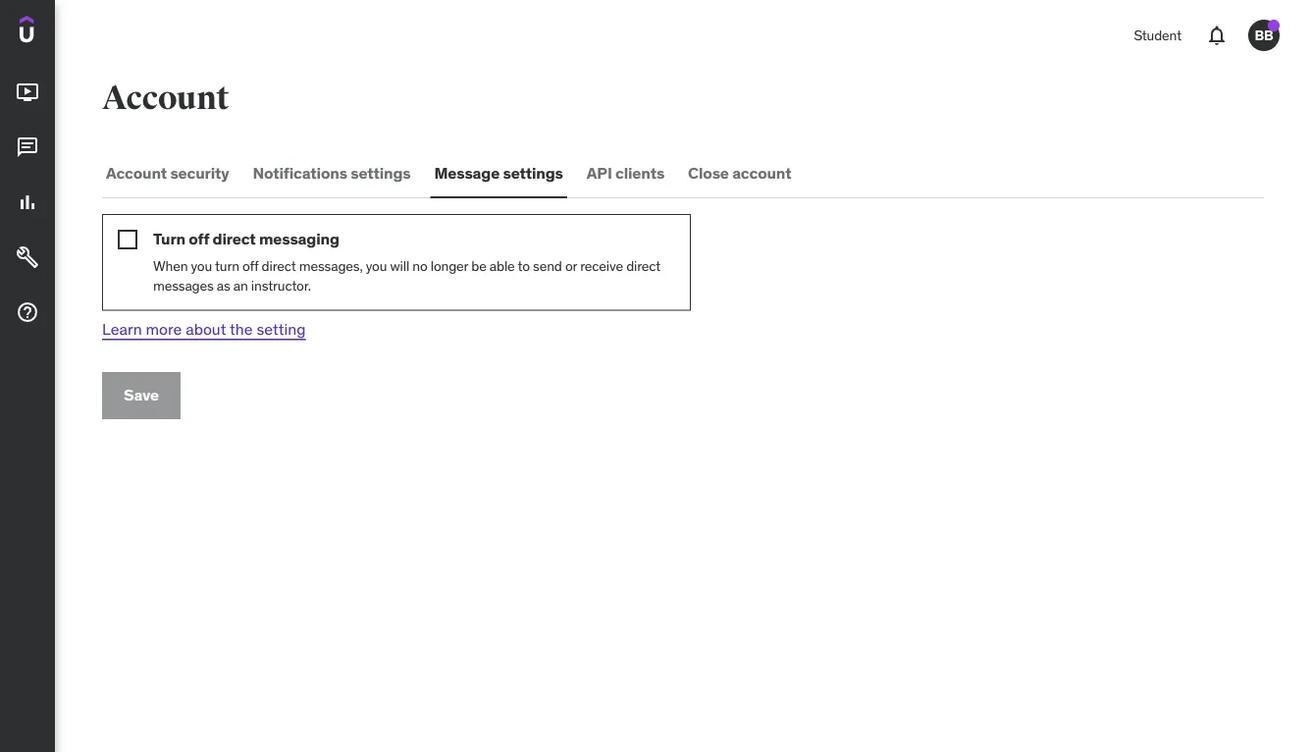 Task type: vqa. For each thing, say whether or not it's contained in the screenshot.
first 4.4 from the bottom of the page
no



Task type: describe. For each thing, give the bounding box(es) containing it.
save button
[[102, 372, 181, 419]]

0 horizontal spatial off
[[189, 229, 209, 249]]

api clients
[[587, 162, 665, 183]]

message settings button
[[431, 149, 567, 196]]

account for account security
[[106, 162, 167, 183]]

settings for notifications settings
[[351, 162, 411, 183]]

longer
[[431, 257, 468, 275]]

the
[[230, 319, 253, 339]]

notifications image
[[1206, 24, 1229, 47]]

udemy image
[[20, 16, 109, 49]]

messages
[[153, 276, 214, 294]]

as
[[217, 276, 230, 294]]

bb link
[[1241, 12, 1288, 59]]

close account
[[688, 162, 792, 183]]

messaging
[[259, 229, 340, 249]]

about
[[186, 319, 226, 339]]

student
[[1134, 26, 1182, 44]]

4 medium image from the top
[[16, 301, 39, 324]]

learn more about the setting
[[102, 319, 306, 339]]

turn off direct messaging when you turn off direct messages, you will no longer be able to send or receive direct messages as an instructor.
[[153, 229, 661, 294]]

messages,
[[299, 257, 363, 275]]

more
[[146, 319, 182, 339]]

or
[[565, 257, 577, 275]]

receive
[[580, 257, 623, 275]]

setting
[[257, 319, 306, 339]]

medium image
[[16, 191, 39, 214]]

api
[[587, 162, 612, 183]]

to
[[518, 257, 530, 275]]

account for account
[[102, 78, 229, 118]]

no
[[413, 257, 428, 275]]

account
[[733, 162, 792, 183]]

2 medium image from the top
[[16, 136, 39, 159]]

small image
[[118, 230, 137, 249]]



Task type: locate. For each thing, give the bounding box(es) containing it.
1 vertical spatial off
[[243, 257, 259, 275]]

close
[[688, 162, 729, 183]]

account security
[[106, 162, 229, 183]]

off right the turn
[[189, 229, 209, 249]]

instructor.
[[251, 276, 311, 294]]

you left will
[[366, 257, 387, 275]]

clients
[[616, 162, 665, 183]]

security
[[170, 162, 229, 183]]

off up an
[[243, 257, 259, 275]]

notifications settings
[[253, 162, 411, 183]]

1 vertical spatial account
[[106, 162, 167, 183]]

account left "security"
[[106, 162, 167, 183]]

settings for message settings
[[503, 162, 563, 183]]

1 horizontal spatial you
[[366, 257, 387, 275]]

you left turn
[[191, 257, 212, 275]]

account
[[102, 78, 229, 118], [106, 162, 167, 183]]

will
[[390, 257, 409, 275]]

medium image
[[16, 81, 39, 104], [16, 136, 39, 159], [16, 246, 39, 269], [16, 301, 39, 324]]

account security button
[[102, 149, 233, 196]]

api clients button
[[583, 149, 669, 196]]

direct
[[213, 229, 256, 249], [262, 257, 296, 275], [627, 257, 661, 275]]

turn
[[215, 257, 239, 275]]

direct right receive
[[627, 257, 661, 275]]

1 you from the left
[[191, 257, 212, 275]]

3 medium image from the top
[[16, 246, 39, 269]]

bb
[[1255, 26, 1274, 44]]

1 medium image from the top
[[16, 81, 39, 104]]

1 horizontal spatial direct
[[262, 257, 296, 275]]

notifications
[[253, 162, 347, 183]]

0 horizontal spatial settings
[[351, 162, 411, 183]]

2 settings from the left
[[503, 162, 563, 183]]

message settings
[[435, 162, 563, 183]]

1 horizontal spatial off
[[243, 257, 259, 275]]

0 vertical spatial account
[[102, 78, 229, 118]]

you
[[191, 257, 212, 275], [366, 257, 387, 275]]

notifications settings button
[[249, 149, 415, 196]]

turn
[[153, 229, 185, 249]]

settings
[[351, 162, 411, 183], [503, 162, 563, 183]]

student link
[[1123, 12, 1194, 59]]

settings right "message"
[[503, 162, 563, 183]]

you have alerts image
[[1269, 20, 1280, 31]]

2 horizontal spatial direct
[[627, 257, 661, 275]]

able
[[490, 257, 515, 275]]

settings inside "button"
[[351, 162, 411, 183]]

0 horizontal spatial you
[[191, 257, 212, 275]]

when
[[153, 257, 188, 275]]

medium image down udemy image
[[16, 81, 39, 104]]

save
[[124, 385, 159, 405]]

off
[[189, 229, 209, 249], [243, 257, 259, 275]]

1 settings from the left
[[351, 162, 411, 183]]

account inside button
[[106, 162, 167, 183]]

message
[[435, 162, 500, 183]]

account up "account security"
[[102, 78, 229, 118]]

settings right 'notifications'
[[351, 162, 411, 183]]

direct up turn
[[213, 229, 256, 249]]

settings inside button
[[503, 162, 563, 183]]

learn more about the setting link
[[102, 319, 306, 339]]

2 you from the left
[[366, 257, 387, 275]]

learn
[[102, 319, 142, 339]]

0 horizontal spatial direct
[[213, 229, 256, 249]]

0 vertical spatial off
[[189, 229, 209, 249]]

send
[[533, 257, 562, 275]]

medium image down medium image at top
[[16, 246, 39, 269]]

be
[[472, 257, 487, 275]]

an
[[234, 276, 248, 294]]

direct up instructor.
[[262, 257, 296, 275]]

medium image up medium image at top
[[16, 136, 39, 159]]

1 horizontal spatial settings
[[503, 162, 563, 183]]

medium image left the learn
[[16, 301, 39, 324]]

close account button
[[684, 149, 796, 196]]



